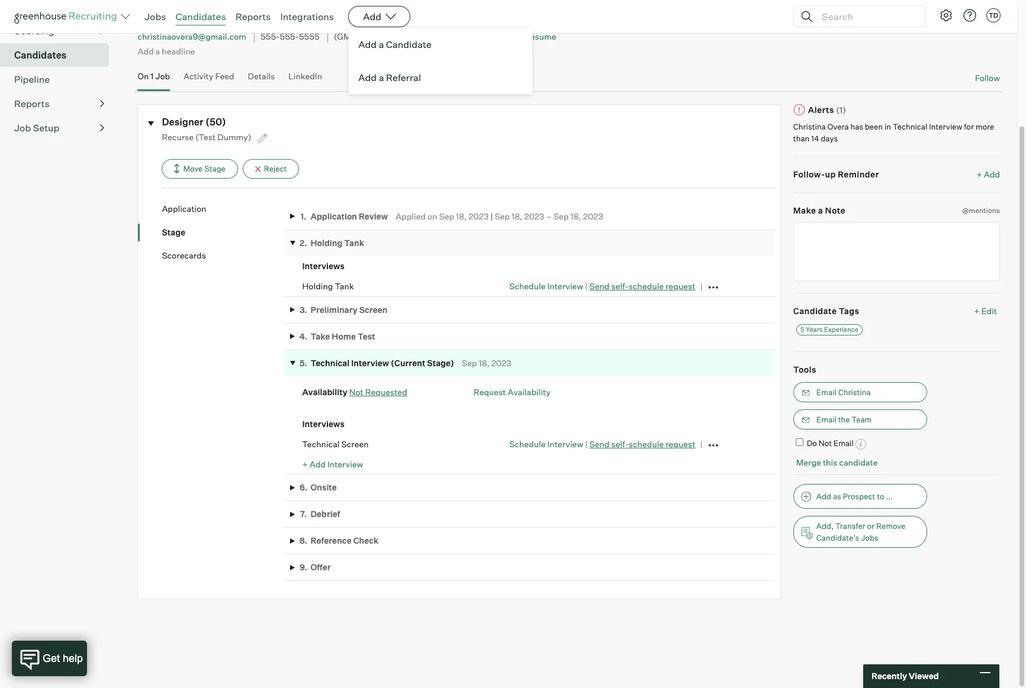 Task type: locate. For each thing, give the bounding box(es) containing it.
+ for + add
[[977, 169, 983, 180]]

jobs down 'or' at the right
[[861, 534, 879, 543]]

request availability button
[[474, 387, 551, 398]]

1 schedule from the top
[[629, 281, 664, 291]]

make a note
[[794, 205, 846, 215]]

0 vertical spatial not
[[349, 387, 364, 398]]

email
[[817, 388, 837, 398], [817, 415, 837, 425], [834, 439, 854, 448]]

1 horizontal spatial stage
[[204, 164, 226, 174]]

request for technical screen
[[666, 439, 696, 449]]

0 horizontal spatial availability
[[302, 387, 348, 398]]

dummy)
[[218, 132, 251, 142]]

1 vertical spatial job
[[155, 71, 170, 81]]

1 vertical spatial tank
[[335, 281, 354, 291]]

6. onsite
[[300, 483, 337, 493]]

holding right 2.
[[311, 238, 343, 248]]

0 vertical spatial schedule interview | send self-schedule request
[[510, 281, 696, 291]]

jobs up the add a headline
[[145, 11, 166, 23]]

on 1 job link
[[138, 71, 170, 88]]

resume
[[525, 32, 557, 42]]

activity
[[184, 71, 213, 81]]

None text field
[[794, 222, 1001, 281]]

+ add
[[977, 169, 1001, 180]]

add button
[[348, 6, 411, 27]]

1 self- from the top
[[612, 281, 629, 291]]

1 vertical spatial schedule interview link
[[510, 439, 584, 449]]

2 schedule from the top
[[629, 439, 664, 449]]

email up email the team
[[817, 388, 837, 398]]

1 horizontal spatial not
[[819, 439, 832, 448]]

candidates link up christinaovera9@gmail.com link
[[176, 11, 226, 23]]

2.
[[300, 238, 307, 248]]

1 vertical spatial schedule
[[629, 439, 664, 449]]

candidates link down sourcing link
[[14, 48, 104, 62]]

job left setup
[[14, 122, 31, 134]]

5 years experience link
[[797, 324, 863, 336]]

technical right the 5.
[[311, 358, 350, 369]]

do
[[807, 439, 817, 448]]

a left headline in the left top of the page
[[156, 46, 160, 56]]

tank up 3. preliminary screen
[[335, 281, 354, 291]]

stage up scorecards
[[162, 227, 186, 237]]

onsite
[[311, 483, 337, 493]]

+ up @mentions
[[977, 169, 983, 180]]

add up 'on'
[[138, 46, 154, 56]]

artifact
[[389, 17, 418, 28]]

reports link down pipeline link
[[14, 97, 104, 111]]

email the team button
[[794, 410, 928, 430]]

1 vertical spatial reports
[[14, 98, 50, 110]]

1 schedule from the top
[[510, 281, 546, 291]]

+ add link
[[977, 169, 1001, 180]]

add a candidate
[[358, 39, 432, 50]]

0 vertical spatial send self-schedule request link
[[590, 281, 696, 291]]

candidate up years
[[794, 306, 837, 316]]

2023 right on
[[469, 211, 489, 221]]

1 vertical spatial candidates
[[14, 49, 67, 61]]

add left referral
[[358, 72, 377, 84]]

christina up email the team button
[[839, 388, 871, 398]]

dashboard
[[33, 1, 82, 13]]

add a referral link
[[349, 61, 533, 94]]

add for add a referral
[[358, 72, 377, 84]]

add, transfer or remove candidate's jobs
[[817, 522, 906, 543]]

1 vertical spatial send
[[590, 439, 610, 449]]

1 vertical spatial schedule
[[510, 439, 546, 449]]

follow
[[975, 73, 1001, 83]]

details link
[[248, 71, 275, 88]]

job dashboard
[[14, 1, 82, 13]]

interviews
[[302, 261, 345, 271], [302, 419, 345, 430]]

reports down pipeline
[[14, 98, 50, 110]]

1 request from the top
[[666, 281, 696, 291]]

2 self- from the top
[[612, 439, 629, 449]]

2 send self-schedule request link from the top
[[590, 439, 696, 449]]

add inside "dropdown button"
[[363, 11, 382, 23]]

time
[[430, 32, 450, 42]]

2 schedule interview link from the top
[[510, 439, 584, 449]]

application inside 'link'
[[162, 204, 206, 214]]

0 vertical spatial jobs
[[145, 11, 166, 23]]

reports up 555-555-5555
[[236, 11, 271, 23]]

add, transfer or remove candidate's jobs button
[[794, 517, 928, 549]]

add up 06:00)
[[363, 11, 382, 23]]

activity feed link
[[184, 71, 234, 88]]

email inside button
[[817, 415, 837, 425]]

0 vertical spatial self-
[[612, 281, 629, 291]]

0 vertical spatial schedule
[[510, 281, 546, 291]]

preliminary
[[311, 305, 358, 315]]

not
[[349, 387, 364, 398], [819, 439, 832, 448]]

0 vertical spatial interviews
[[302, 261, 345, 271]]

tank down "review"
[[344, 238, 364, 248]]

self- for holding tank
[[612, 281, 629, 291]]

overa
[[828, 122, 849, 132]]

td button
[[987, 8, 1001, 23]]

greenhouse recruiting image
[[14, 9, 121, 24]]

a left note
[[819, 205, 824, 215]]

1 horizontal spatial jobs
[[861, 534, 879, 543]]

experience
[[825, 326, 859, 334]]

availability down the 5.
[[302, 387, 348, 398]]

days
[[821, 134, 838, 143]]

1 horizontal spatial candidate
[[794, 306, 837, 316]]

schedule for tank
[[629, 281, 664, 291]]

job right "1"
[[155, 71, 170, 81]]

|
[[491, 211, 493, 221], [585, 281, 588, 291], [585, 439, 588, 449]]

schedule interview | send self-schedule request for holding tank
[[510, 281, 696, 291]]

0 horizontal spatial application
[[162, 204, 206, 214]]

add,
[[817, 522, 834, 532]]

2 schedule interview | send self-schedule request from the top
[[510, 439, 696, 449]]

0 horizontal spatial candidates
[[14, 49, 67, 61]]

0 vertical spatial email
[[817, 388, 837, 398]]

2 vertical spatial |
[[585, 439, 588, 449]]

0 vertical spatial reports
[[236, 11, 271, 23]]

1 vertical spatial +
[[975, 306, 980, 316]]

self- for technical screen
[[612, 439, 629, 449]]

resume link
[[525, 32, 557, 42]]

2023 up request availability "button" on the bottom
[[492, 358, 512, 369]]

details
[[248, 71, 275, 81]]

designer (50)
[[162, 116, 226, 128]]

0 vertical spatial schedule
[[629, 281, 664, 291]]

application up 2. holding tank
[[311, 211, 357, 221]]

0 vertical spatial |
[[491, 211, 493, 221]]

1 vertical spatial email
[[817, 415, 837, 425]]

sep
[[439, 211, 454, 221], [495, 211, 510, 221], [554, 211, 569, 221], [462, 358, 477, 369]]

reports
[[236, 11, 271, 23], [14, 98, 50, 110]]

0 vertical spatial christina
[[794, 122, 826, 132]]

schedule for tank
[[510, 281, 546, 291]]

request availability
[[474, 387, 551, 398]]

2 vertical spatial job
[[14, 122, 31, 134]]

1.
[[301, 211, 307, 221]]

1 vertical spatial jobs
[[861, 534, 879, 543]]

0 vertical spatial job
[[14, 1, 31, 13]]

9. offer
[[300, 563, 331, 573]]

0 vertical spatial +
[[977, 169, 983, 180]]

1 horizontal spatial reports link
[[236, 11, 271, 23]]

add left as
[[817, 492, 832, 502]]

interviews up holding tank
[[302, 261, 345, 271]]

job up sourcing
[[14, 1, 31, 13]]

add inside button
[[817, 492, 832, 502]]

0 horizontal spatial candidate
[[386, 39, 432, 50]]

reports link up 555-555-5555
[[236, 11, 271, 23]]

1 vertical spatial request
[[666, 439, 696, 449]]

0 vertical spatial stage
[[204, 164, 226, 174]]

reference
[[311, 536, 352, 546]]

self-
[[612, 281, 629, 291], [612, 439, 629, 449]]

schedule interview link for tank
[[510, 281, 584, 291]]

1 interviews from the top
[[302, 261, 345, 271]]

6.
[[300, 483, 307, 493]]

interview
[[930, 122, 963, 132], [548, 281, 584, 291], [351, 358, 389, 369], [548, 439, 584, 449], [328, 459, 363, 470]]

job inside job dashboard link
[[14, 1, 31, 13]]

+ left edit
[[975, 306, 980, 316]]

0 vertical spatial send
[[590, 281, 610, 291]]

screen up the "+ add interview" link
[[342, 439, 369, 450]]

remove
[[877, 522, 906, 532]]

18, right on
[[456, 211, 467, 221]]

1 horizontal spatial availability
[[508, 387, 551, 398]]

screen
[[359, 305, 388, 315], [342, 439, 369, 450]]

a left referral
[[379, 72, 384, 84]]

1 schedule interview | send self-schedule request from the top
[[510, 281, 696, 291]]

email inside 'button'
[[817, 388, 837, 398]]

feed
[[215, 71, 234, 81]]

0 vertical spatial request
[[666, 281, 696, 291]]

stage inside move stage button
[[204, 164, 226, 174]]

1 vertical spatial |
[[585, 281, 588, 291]]

configure image
[[940, 8, 954, 23]]

td menu
[[348, 27, 533, 95]]

merge this candidate link
[[797, 458, 878, 468]]

1 send self-schedule request link from the top
[[590, 281, 696, 291]]

technical right in at the right
[[893, 122, 928, 132]]

1
[[151, 71, 154, 81]]

1 vertical spatial candidates link
[[14, 48, 104, 62]]

+ up 6.
[[302, 459, 308, 470]]

1. application review applied on  sep 18, 2023 | sep 18, 2023 – sep 18, 2023
[[301, 211, 603, 221]]

application
[[162, 204, 206, 214], [311, 211, 357, 221]]

not for requested
[[349, 387, 364, 398]]

sep right on
[[439, 211, 454, 221]]

integrations link
[[280, 11, 334, 23]]

not left requested
[[349, 387, 364, 398]]

add for add
[[363, 11, 382, 23]]

1 schedule interview link from the top
[[510, 281, 584, 291]]

1 vertical spatial send self-schedule request link
[[590, 439, 696, 449]]

2023 left –
[[524, 211, 545, 221]]

0 horizontal spatial christina
[[794, 122, 826, 132]]

application down "move" at the top left of the page
[[162, 204, 206, 214]]

candidates down sourcing
[[14, 49, 67, 61]]

candidate down artifact at the left top of page
[[386, 39, 432, 50]]

2 schedule from the top
[[510, 439, 546, 449]]

job inside the on 1 job link
[[155, 71, 170, 81]]

technical up + add interview
[[302, 439, 340, 450]]

+ inside 'link'
[[975, 306, 980, 316]]

1 horizontal spatial christina
[[839, 388, 871, 398]]

reject button
[[243, 159, 299, 179]]

job inside job setup link
[[14, 122, 31, 134]]

1 availability from the left
[[302, 387, 348, 398]]

visualization
[[210, 17, 264, 28]]

–
[[546, 211, 552, 221]]

jobs link
[[145, 11, 166, 23]]

Do Not Email checkbox
[[796, 439, 804, 447]]

0 vertical spatial technical
[[893, 122, 928, 132]]

email up merge this candidate
[[834, 439, 854, 448]]

1 vertical spatial not
[[819, 439, 832, 448]]

0 horizontal spatial not
[[349, 387, 364, 398]]

0 horizontal spatial stage
[[162, 227, 186, 237]]

1 send from the top
[[590, 281, 610, 291]]

availability right request in the bottom left of the page
[[508, 387, 551, 398]]

stage right "move" at the top left of the page
[[204, 164, 226, 174]]

a down at
[[379, 39, 384, 50]]

1 vertical spatial screen
[[342, 439, 369, 450]]

2 send from the top
[[590, 439, 610, 449]]

0 vertical spatial tank
[[344, 238, 364, 248]]

more
[[976, 122, 995, 132]]

1 vertical spatial stage
[[162, 227, 186, 237]]

0 vertical spatial candidate
[[386, 39, 432, 50]]

test
[[358, 332, 375, 342]]

screen up test
[[359, 305, 388, 315]]

product
[[314, 17, 347, 28]]

1 vertical spatial reports link
[[14, 97, 104, 111]]

send self-schedule request link for technical screen
[[590, 439, 696, 449]]

sep right stage)
[[462, 358, 477, 369]]

recently viewed
[[872, 672, 939, 682]]

not right do
[[819, 439, 832, 448]]

on
[[428, 211, 438, 221]]

1 vertical spatial christina
[[839, 388, 871, 398]]

0 vertical spatial candidates link
[[176, 11, 226, 23]]

candidates up christinaovera9@gmail.com link
[[176, 11, 226, 23]]

add down design
[[358, 39, 377, 50]]

1 vertical spatial schedule interview | send self-schedule request
[[510, 439, 696, 449]]

0 horizontal spatial reports
[[14, 98, 50, 110]]

schedule for screen
[[510, 439, 546, 449]]

christina up 14
[[794, 122, 826, 132]]

2 vertical spatial technical
[[302, 439, 340, 450]]

holding up 3.
[[302, 281, 333, 291]]

offer
[[311, 563, 331, 573]]

18, up request in the bottom left of the page
[[479, 358, 490, 369]]

send self-schedule request link for holding tank
[[590, 281, 696, 291]]

0 vertical spatial schedule interview link
[[510, 281, 584, 291]]

2 request from the top
[[666, 439, 696, 449]]

candidate
[[386, 39, 432, 50], [794, 306, 837, 316]]

and
[[193, 17, 209, 28]]

email left the
[[817, 415, 837, 425]]

7. debrief
[[300, 510, 340, 520]]

or
[[868, 522, 875, 532]]

schedule interview | send self-schedule request for technical screen
[[510, 439, 696, 449]]

0 horizontal spatial reports link
[[14, 97, 104, 111]]

Search text field
[[819, 8, 915, 25]]

2 vertical spatial +
[[302, 459, 308, 470]]

1 horizontal spatial candidates
[[176, 11, 226, 23]]

prospect
[[843, 492, 876, 502]]

(test
[[196, 132, 216, 142]]

data
[[138, 17, 157, 28]]

1 vertical spatial interviews
[[302, 419, 345, 430]]

| for holding tank
[[585, 281, 588, 291]]

td button
[[985, 6, 1003, 25]]

referral
[[386, 72, 421, 84]]

1 vertical spatial self-
[[612, 439, 629, 449]]

0 horizontal spatial candidates link
[[14, 48, 104, 62]]

stage
[[204, 164, 226, 174], [162, 227, 186, 237]]

add up @mentions
[[984, 169, 1001, 180]]

tank
[[344, 238, 364, 248], [335, 281, 354, 291]]

555-555-5555
[[261, 32, 320, 42]]

on
[[138, 71, 149, 81]]

1 vertical spatial holding
[[302, 281, 333, 291]]

interviews up technical screen
[[302, 419, 345, 430]]

5. technical interview (current stage)
[[300, 358, 454, 369]]

specialist
[[266, 17, 306, 28]]



Task type: vqa. For each thing, say whether or not it's contained in the screenshot.


Task type: describe. For each thing, give the bounding box(es) containing it.
18, right –
[[571, 211, 582, 221]]

candidate inside td menu
[[386, 39, 432, 50]]

jobs inside 'add, transfer or remove candidate's jobs'
[[861, 534, 879, 543]]

06:00)
[[360, 32, 389, 42]]

not for email
[[819, 439, 832, 448]]

-
[[308, 17, 312, 28]]

add up 6. onsite
[[310, 459, 326, 470]]

(1)
[[837, 105, 847, 115]]

9.
[[300, 563, 307, 573]]

0 vertical spatial screen
[[359, 305, 388, 315]]

job for job dashboard
[[14, 1, 31, 13]]

review
[[359, 211, 388, 221]]

stage inside stage link
[[162, 227, 186, 237]]

data science and visualization specialist - product design at artifact designs
[[138, 17, 453, 28]]

candidate
[[840, 458, 878, 468]]

(us
[[452, 32, 467, 42]]

&
[[469, 32, 475, 42]]

job setup
[[14, 122, 59, 134]]

(50)
[[206, 116, 226, 128]]

been
[[865, 122, 883, 132]]

add for add a headline
[[138, 46, 154, 56]]

+ edit link
[[972, 303, 1001, 319]]

interview inside christina overa has been in technical interview for more than 14 days
[[930, 122, 963, 132]]

linkedin
[[289, 71, 322, 81]]

2 555- from the left
[[280, 32, 299, 42]]

tools
[[794, 365, 817, 375]]

| for technical screen
[[585, 439, 588, 449]]

2023 right –
[[583, 211, 603, 221]]

2. holding tank
[[300, 238, 364, 248]]

add a candidate link
[[349, 28, 533, 61]]

a for note
[[819, 205, 824, 215]]

applied
[[396, 211, 426, 221]]

in
[[885, 122, 892, 132]]

(current
[[391, 358, 426, 369]]

note
[[826, 205, 846, 215]]

science
[[159, 17, 191, 28]]

0 vertical spatial holding
[[311, 238, 343, 248]]

0 vertical spatial candidates
[[176, 11, 226, 23]]

sourcing link
[[14, 24, 104, 38]]

sep right –
[[554, 211, 569, 221]]

alerts (1)
[[808, 105, 847, 115]]

1 vertical spatial technical
[[311, 358, 350, 369]]

1 vertical spatial candidate
[[794, 306, 837, 316]]

make
[[794, 205, 817, 215]]

5555
[[299, 32, 320, 42]]

email christina
[[817, 388, 871, 398]]

christina inside 'button'
[[839, 388, 871, 398]]

technical inside christina overa has been in technical interview for more than 14 days
[[893, 122, 928, 132]]

technical screen
[[302, 439, 369, 450]]

designer
[[162, 116, 204, 128]]

add for add a candidate
[[358, 39, 377, 50]]

add for add as prospect to ...
[[817, 492, 832, 502]]

2 vertical spatial email
[[834, 439, 854, 448]]

8.
[[300, 536, 308, 546]]

a for referral
[[379, 72, 384, 84]]

1 horizontal spatial reports
[[236, 11, 271, 23]]

+ add interview link
[[302, 459, 363, 470]]

schedule interview link for screen
[[510, 439, 584, 449]]

move
[[183, 164, 203, 174]]

0 vertical spatial reports link
[[236, 11, 271, 23]]

job for job setup
[[14, 122, 31, 134]]

18, left –
[[512, 211, 523, 221]]

setup
[[33, 122, 59, 134]]

transfer
[[836, 522, 866, 532]]

has
[[851, 122, 864, 132]]

design
[[348, 17, 377, 28]]

alerts
[[808, 105, 835, 115]]

8. reference check
[[300, 536, 379, 546]]

sep left –
[[495, 211, 510, 221]]

move stage button
[[162, 159, 238, 179]]

a for candidate
[[379, 39, 384, 50]]

recently
[[872, 672, 908, 682]]

send for technical screen
[[590, 439, 610, 449]]

follow link
[[975, 72, 1001, 84]]

sep 18, 2023
[[462, 358, 512, 369]]

2 availability from the left
[[508, 387, 551, 398]]

merge this candidate
[[797, 458, 878, 468]]

recurse (test dummy)
[[162, 132, 253, 142]]

christinaovera9@gmail.com link
[[138, 32, 246, 42]]

@mentions
[[963, 206, 1001, 215]]

christina inside christina overa has been in technical interview for more than 14 days
[[794, 122, 826, 132]]

on 1 job
[[138, 71, 170, 81]]

2 interviews from the top
[[302, 419, 345, 430]]

christinaovera9@gmail.com
[[138, 32, 246, 42]]

1 horizontal spatial candidates link
[[176, 11, 226, 23]]

take
[[311, 332, 330, 342]]

add as prospect to ...
[[817, 492, 894, 502]]

4.
[[299, 332, 308, 342]]

1 horizontal spatial application
[[311, 211, 357, 221]]

1 555- from the left
[[261, 32, 280, 42]]

+ for + edit
[[975, 306, 980, 316]]

a for headline
[[156, 46, 160, 56]]

viewed
[[909, 672, 939, 682]]

(gmt-06:00) mountain time (us & canada)
[[334, 32, 511, 42]]

5 years experience
[[801, 326, 859, 334]]

linkedin link
[[289, 71, 322, 88]]

+ for + add interview
[[302, 459, 308, 470]]

tags
[[839, 306, 860, 316]]

pipeline link
[[14, 72, 104, 87]]

send for holding tank
[[590, 281, 610, 291]]

reject
[[264, 164, 287, 174]]

5.
[[300, 358, 307, 369]]

pipeline
[[14, 74, 50, 85]]

job setup link
[[14, 121, 104, 135]]

email for email the team
[[817, 415, 837, 425]]

schedule for screen
[[629, 439, 664, 449]]

not requested button
[[349, 387, 407, 398]]

+ add interview
[[302, 459, 363, 470]]

td
[[989, 11, 999, 20]]

recurse
[[162, 132, 194, 142]]

years
[[806, 326, 823, 334]]

as
[[833, 492, 842, 502]]

move stage
[[183, 164, 226, 174]]

the
[[839, 415, 850, 425]]

activity feed
[[184, 71, 234, 81]]

request for holding tank
[[666, 281, 696, 291]]

stage link
[[162, 227, 285, 238]]

4. take home test
[[299, 332, 375, 342]]

for
[[965, 122, 974, 132]]

0 horizontal spatial jobs
[[145, 11, 166, 23]]

email for email christina
[[817, 388, 837, 398]]

7.
[[300, 510, 307, 520]]

holding tank
[[302, 281, 354, 291]]



